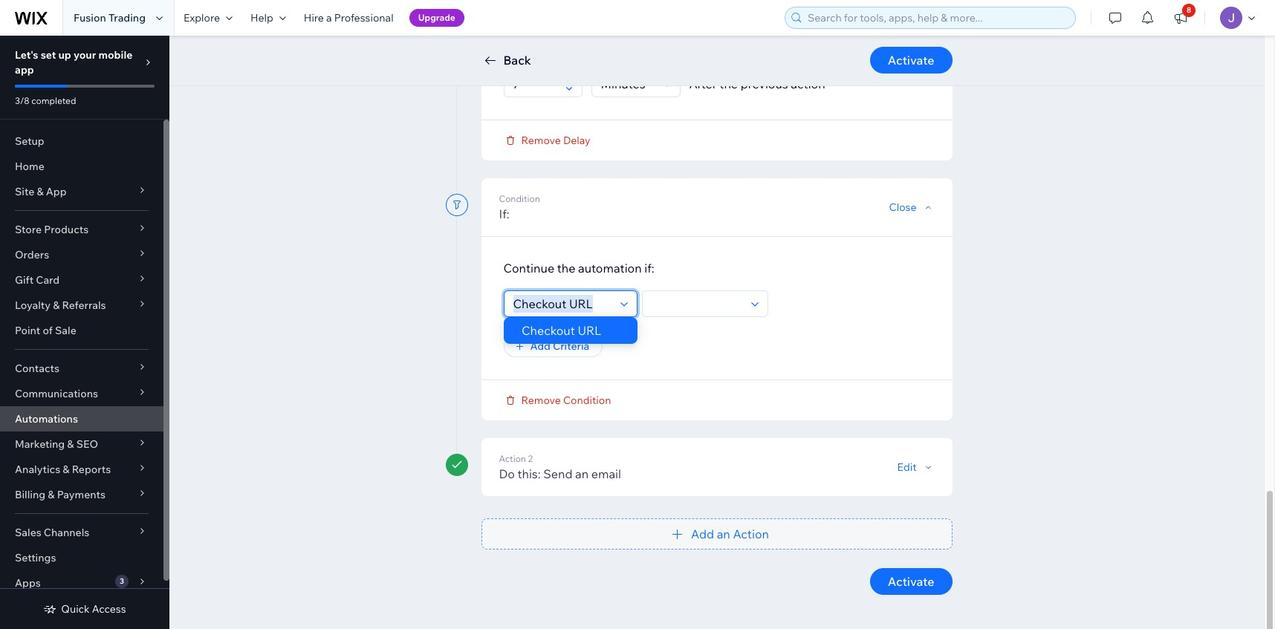 Task type: describe. For each thing, give the bounding box(es) containing it.
explore
[[184, 11, 220, 25]]

billing & payments
[[15, 489, 106, 502]]

add for add an action
[[692, 527, 715, 542]]

quick access
[[61, 603, 126, 616]]

do
[[499, 467, 515, 481]]

3
[[120, 577, 124, 587]]

home link
[[0, 154, 164, 179]]

criteria
[[553, 339, 590, 353]]

remove for choose
[[522, 133, 561, 147]]

to
[[582, 41, 593, 55]]

when
[[549, 41, 579, 55]]

fusion
[[74, 11, 106, 25]]

3/8 completed
[[15, 95, 76, 106]]

marketing
[[15, 438, 65, 451]]

close button
[[890, 200, 935, 214]]

reports
[[72, 463, 111, 477]]

continue
[[504, 261, 555, 275]]

8 button
[[1165, 0, 1198, 36]]

edit
[[898, 461, 917, 474]]

an inside button
[[717, 527, 731, 542]]

sidebar element
[[0, 36, 170, 630]]

choose when to perform the following action
[[504, 41, 752, 55]]

communications button
[[0, 381, 164, 407]]

contacts
[[15, 362, 59, 376]]

& for site
[[37, 185, 44, 199]]

site
[[15, 185, 34, 199]]

mobile
[[98, 48, 133, 62]]

2 activate button from the top
[[871, 568, 953, 595]]

store products
[[15, 223, 89, 236]]

analytics
[[15, 463, 60, 477]]

store
[[15, 223, 42, 236]]

settings
[[15, 552, 56, 565]]

back button
[[481, 51, 532, 69]]

automation
[[578, 261, 642, 275]]

hire
[[304, 11, 324, 25]]

access
[[92, 603, 126, 616]]

site & app
[[15, 185, 67, 199]]

hire a professional link
[[295, 0, 403, 36]]

analytics & reports button
[[0, 457, 164, 483]]

orders button
[[0, 242, 164, 268]]

loyalty & referrals
[[15, 299, 106, 312]]

the for after the previous action
[[720, 76, 738, 91]]

& for loyalty
[[53, 299, 60, 312]]

activate for second the activate button from the top
[[888, 574, 935, 589]]

payments
[[57, 489, 106, 502]]

0 vertical spatial action
[[718, 41, 752, 55]]

sales channels button
[[0, 520, 164, 546]]

let's set up your mobile app
[[15, 48, 133, 77]]

previous
[[741, 76, 789, 91]]

sale
[[55, 324, 76, 338]]

perform
[[596, 41, 641, 55]]

delay
[[564, 133, 591, 147]]

seo
[[76, 438, 98, 451]]

apps
[[15, 577, 41, 590]]

close
[[890, 200, 917, 214]]

set
[[41, 48, 56, 62]]

after the previous action
[[690, 76, 826, 91]]

gift card button
[[0, 268, 164, 293]]

trading
[[109, 11, 146, 25]]

action inside action 2 do this: send an email
[[499, 453, 526, 464]]

add for add criteria
[[531, 339, 551, 353]]

1 horizontal spatial the
[[644, 41, 662, 55]]

card
[[36, 274, 60, 287]]

a
[[326, 11, 332, 25]]

add criteria
[[531, 339, 590, 353]]

help
[[251, 11, 274, 25]]

marketing & seo button
[[0, 432, 164, 457]]

marketing & seo
[[15, 438, 98, 451]]

help button
[[242, 0, 295, 36]]

setup link
[[0, 129, 164, 154]]

add an action
[[692, 527, 770, 542]]

store products button
[[0, 217, 164, 242]]

quick access button
[[43, 603, 126, 616]]

email
[[592, 467, 622, 481]]

channels
[[44, 526, 89, 540]]

sales channels
[[15, 526, 89, 540]]



Task type: locate. For each thing, give the bounding box(es) containing it.
1 horizontal spatial action
[[733, 527, 770, 542]]

automations
[[15, 413, 78, 426]]

1 horizontal spatial condition
[[564, 394, 612, 407]]

referrals
[[62, 299, 106, 312]]

& left the reports
[[63, 463, 70, 477]]

settings link
[[0, 546, 164, 571]]

add an action button
[[481, 519, 953, 550]]

analytics & reports
[[15, 463, 111, 477]]

gift
[[15, 274, 34, 287]]

action inside button
[[733, 527, 770, 542]]

your
[[74, 48, 96, 62]]

point of sale
[[15, 324, 76, 338]]

1 vertical spatial the
[[720, 76, 738, 91]]

0 vertical spatial action
[[499, 453, 526, 464]]

site & app button
[[0, 179, 164, 204]]

0 vertical spatial add
[[531, 339, 551, 353]]

condition up if:
[[499, 193, 540, 204]]

setup
[[15, 135, 44, 148]]

add criteria button
[[504, 335, 603, 357]]

1 activate from the top
[[888, 53, 935, 68]]

billing
[[15, 489, 45, 502]]

checkout url option
[[504, 318, 638, 344]]

remove delay button
[[504, 133, 591, 147]]

Search for tools, apps, help & more... field
[[804, 7, 1071, 28]]

1 vertical spatial activate button
[[871, 568, 953, 595]]

the up select criteria field
[[557, 261, 576, 275]]

1 horizontal spatial add
[[692, 527, 715, 542]]

1 vertical spatial action
[[733, 527, 770, 542]]

remove condition
[[522, 394, 612, 407]]

& for marketing
[[67, 438, 74, 451]]

& inside dropdown button
[[48, 489, 55, 502]]

this:
[[518, 467, 541, 481]]

condition down criteria
[[564, 394, 612, 407]]

0 vertical spatial an
[[576, 467, 589, 481]]

0 horizontal spatial action
[[499, 453, 526, 464]]

continue the automation if:
[[504, 261, 655, 275]]

condition
[[499, 193, 540, 204], [564, 394, 612, 407]]

gift card
[[15, 274, 60, 287]]

2 remove from the top
[[522, 394, 561, 407]]

& right billing
[[48, 489, 55, 502]]

quick
[[61, 603, 90, 616]]

None number field
[[509, 71, 561, 96]]

checkout url
[[522, 323, 602, 338]]

send
[[544, 467, 573, 481]]

0 vertical spatial condition
[[499, 193, 540, 204]]

0 vertical spatial remove
[[522, 133, 561, 147]]

0 horizontal spatial an
[[576, 467, 589, 481]]

1 vertical spatial an
[[717, 527, 731, 542]]

remove left delay
[[522, 133, 561, 147]]

0 vertical spatial activate
[[888, 53, 935, 68]]

activate button
[[871, 47, 953, 74], [871, 568, 953, 595]]

the right after
[[720, 76, 738, 91]]

communications
[[15, 387, 98, 401]]

& left seo on the bottom left of the page
[[67, 438, 74, 451]]

home
[[15, 160, 44, 173]]

1 vertical spatial add
[[692, 527, 715, 542]]

if:
[[499, 206, 510, 221]]

add
[[531, 339, 551, 353], [692, 527, 715, 542]]

the
[[644, 41, 662, 55], [720, 76, 738, 91], [557, 261, 576, 275]]

orders
[[15, 248, 49, 262]]

2 vertical spatial the
[[557, 261, 576, 275]]

let's
[[15, 48, 38, 62]]

1 vertical spatial activate
[[888, 574, 935, 589]]

0 horizontal spatial action
[[718, 41, 752, 55]]

action
[[499, 453, 526, 464], [733, 527, 770, 542]]

&
[[37, 185, 44, 199], [53, 299, 60, 312], [67, 438, 74, 451], [63, 463, 70, 477], [48, 489, 55, 502]]

1 vertical spatial condition
[[564, 394, 612, 407]]

after
[[690, 76, 717, 91]]

if:
[[645, 261, 655, 275]]

edit button
[[898, 461, 935, 474]]

action 2 do this: send an email
[[499, 453, 622, 481]]

Select criteria field
[[509, 291, 616, 316]]

of
[[43, 324, 53, 338]]

hire a professional
[[304, 11, 394, 25]]

0 horizontal spatial condition
[[499, 193, 540, 204]]

1 vertical spatial action
[[791, 76, 826, 91]]

1 vertical spatial remove
[[522, 394, 561, 407]]

condition if:
[[499, 193, 540, 221]]

1 activate button from the top
[[871, 47, 953, 74]]

contacts button
[[0, 356, 164, 381]]

1 horizontal spatial action
[[791, 76, 826, 91]]

3/8
[[15, 95, 29, 106]]

up
[[58, 48, 71, 62]]

1 horizontal spatial an
[[717, 527, 731, 542]]

& right site
[[37, 185, 44, 199]]

action up after the previous action
[[718, 41, 752, 55]]

& for billing
[[48, 489, 55, 502]]

1 remove from the top
[[522, 133, 561, 147]]

None field
[[597, 71, 659, 96], [647, 291, 747, 316], [597, 71, 659, 96], [647, 291, 747, 316]]

0 horizontal spatial add
[[531, 339, 551, 353]]

the for continue the automation if:
[[557, 261, 576, 275]]

2
[[528, 453, 533, 464]]

remove condition button
[[504, 394, 612, 407]]

point of sale link
[[0, 318, 164, 344]]

loyalty & referrals button
[[0, 293, 164, 318]]

action right "previous"
[[791, 76, 826, 91]]

products
[[44, 223, 89, 236]]

app
[[46, 185, 67, 199]]

2 activate from the top
[[888, 574, 935, 589]]

following
[[665, 41, 715, 55]]

the right perform
[[644, 41, 662, 55]]

choose
[[504, 41, 546, 55]]

an inside action 2 do this: send an email
[[576, 467, 589, 481]]

& right loyalty
[[53, 299, 60, 312]]

fusion trading
[[74, 11, 146, 25]]

activate
[[888, 53, 935, 68], [888, 574, 935, 589]]

remove down add criteria button
[[522, 394, 561, 407]]

activate for second the activate button from the bottom of the page
[[888, 53, 935, 68]]

billing & payments button
[[0, 483, 164, 508]]

0 vertical spatial the
[[644, 41, 662, 55]]

loyalty
[[15, 299, 51, 312]]

2 horizontal spatial the
[[720, 76, 738, 91]]

point
[[15, 324, 40, 338]]

sales
[[15, 526, 41, 540]]

8
[[1187, 5, 1192, 15]]

0 horizontal spatial the
[[557, 261, 576, 275]]

back
[[504, 53, 532, 68]]

upgrade
[[418, 12, 456, 23]]

professional
[[334, 11, 394, 25]]

app
[[15, 63, 34, 77]]

url
[[578, 323, 602, 338]]

0 vertical spatial activate button
[[871, 47, 953, 74]]

remove delay
[[522, 133, 591, 147]]

remove for continue
[[522, 394, 561, 407]]

checkout
[[522, 323, 575, 338]]

& for analytics
[[63, 463, 70, 477]]



Task type: vqa. For each thing, say whether or not it's contained in the screenshot.
. to the top
no



